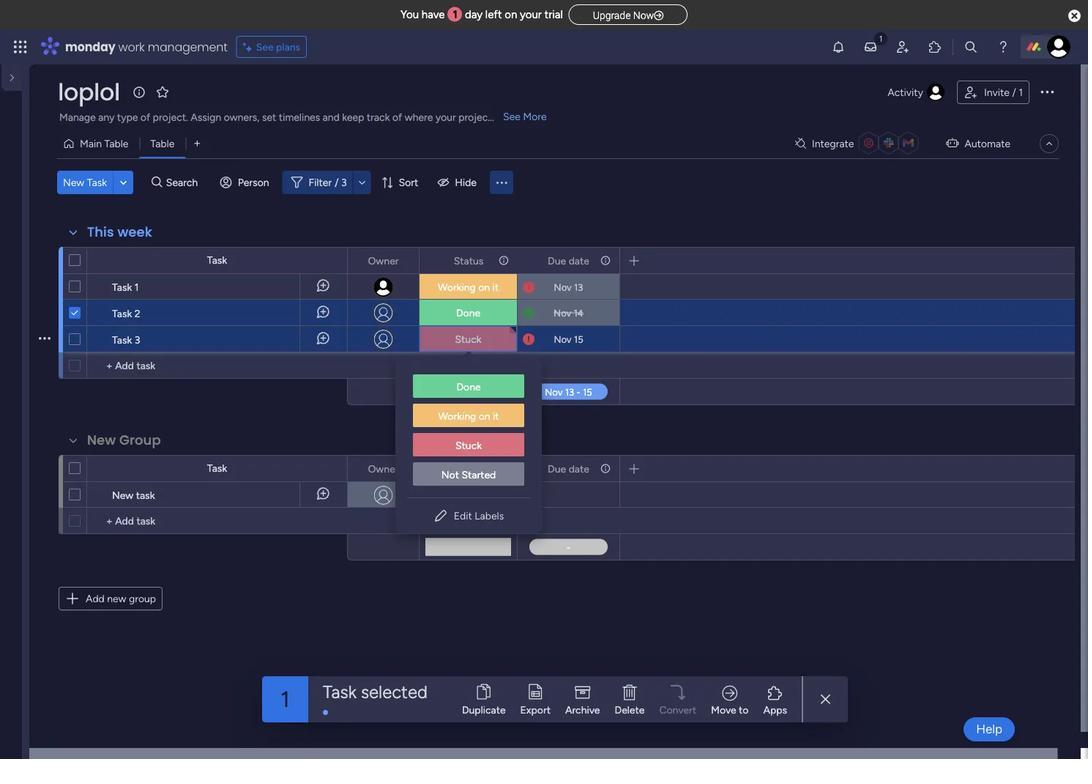 Task type: vqa. For each thing, say whether or not it's contained in the screenshot.
Assign
yes



Task type: describe. For each thing, give the bounding box(es) containing it.
manage
[[59, 111, 96, 123]]

nov for working on it
[[554, 281, 572, 293]]

task selected
[[323, 681, 428, 703]]

to
[[739, 704, 749, 716]]

sort button
[[376, 171, 427, 194]]

new task button
[[57, 171, 113, 194]]

loplol field
[[54, 76, 124, 108]]

it inside working on it option
[[493, 410, 499, 422]]

13
[[574, 281, 584, 293]]

table inside main table button
[[104, 137, 129, 150]]

selected
[[361, 681, 428, 703]]

1 of from the left
[[141, 111, 150, 123]]

2 not from the top
[[441, 489, 459, 502]]

delete
[[615, 704, 645, 716]]

task inside button
[[87, 176, 107, 189]]

dapulse integrations image
[[796, 138, 807, 149]]

status for this week
[[454, 254, 484, 267]]

nov 15
[[554, 333, 584, 345]]

manage any type of project. assign owners, set timelines and keep track of where your project stands.
[[59, 111, 527, 123]]

move
[[712, 704, 737, 716]]

stuck option
[[413, 433, 525, 456]]

add
[[86, 592, 105, 605]]

table button
[[140, 132, 186, 155]]

Search field
[[162, 172, 206, 193]]

started inside not started 'option'
[[462, 469, 496, 481]]

dapulse close image
[[1069, 8, 1081, 23]]

timelines
[[279, 111, 320, 123]]

move to
[[712, 704, 749, 716]]

see more link
[[502, 109, 549, 124]]

person button
[[214, 171, 278, 194]]

invite / 1
[[985, 86, 1024, 99]]

not inside not started 'option'
[[442, 469, 459, 481]]

column information image
[[600, 463, 612, 474]]

status field for new group
[[450, 460, 487, 477]]

select product image
[[13, 40, 28, 54]]

status field for this week
[[450, 252, 487, 269]]

owners,
[[224, 111, 260, 123]]

export
[[521, 704, 551, 716]]

any
[[98, 111, 115, 123]]

project
[[459, 111, 492, 123]]

more
[[523, 110, 547, 123]]

where
[[405, 111, 433, 123]]

date for week
[[569, 254, 590, 267]]

management
[[148, 38, 228, 55]]

upgrade
[[593, 9, 631, 21]]

set
[[262, 111, 276, 123]]

this week
[[87, 223, 152, 241]]

0 horizontal spatial list box
[[0, 202, 29, 428]]

0 vertical spatial your
[[520, 8, 542, 21]]

on inside option
[[479, 410, 491, 422]]

person
[[238, 176, 269, 189]]

list box containing done
[[396, 363, 542, 497]]

this
[[87, 223, 114, 241]]

labels
[[475, 510, 504, 522]]

and
[[323, 111, 340, 123]]

done option
[[413, 374, 525, 398]]

0 vertical spatial done
[[456, 307, 481, 319]]

assign
[[191, 111, 221, 123]]

due date for new group
[[548, 462, 590, 475]]

new
[[107, 592, 126, 605]]

1 image
[[875, 30, 888, 47]]

add new group
[[86, 592, 156, 605]]

see for see plans
[[256, 41, 274, 53]]

invite / 1 button
[[958, 81, 1030, 104]]

new task
[[63, 176, 107, 189]]

help image
[[996, 40, 1011, 54]]

options image
[[1039, 83, 1057, 100]]

work
[[118, 38, 145, 55]]

tara schultz image
[[1048, 35, 1071, 59]]

due date for this week
[[548, 254, 590, 267]]

1 inside button
[[1019, 86, 1024, 99]]

v2 overdue deadline image for nov 15
[[523, 332, 535, 346]]

owner field for group
[[364, 460, 403, 477]]

due date field for new group
[[544, 460, 593, 477]]

group
[[119, 431, 161, 449]]

notifications image
[[832, 40, 846, 54]]

loplol
[[58, 76, 120, 108]]

invite
[[985, 86, 1010, 99]]

main table
[[80, 137, 129, 150]]

new for new task
[[112, 489, 134, 501]]

apps
[[764, 703, 788, 716]]

0 vertical spatial working
[[438, 281, 476, 293]]

archive
[[566, 704, 600, 716]]

add view image
[[194, 138, 200, 149]]

stuck inside option
[[456, 439, 482, 452]]

track
[[367, 111, 390, 123]]

hide button
[[432, 171, 486, 194]]

help
[[977, 722, 1003, 737]]

help button
[[964, 717, 1015, 741]]

15
[[574, 333, 584, 345]]

3 nov from the top
[[554, 333, 572, 345]]

done inside done option
[[457, 381, 481, 393]]

stands.
[[495, 111, 527, 123]]

2 not started from the top
[[441, 489, 496, 502]]

now
[[634, 9, 654, 21]]

task 1
[[112, 281, 139, 293]]

date for group
[[569, 462, 590, 475]]

hide
[[455, 176, 477, 189]]

you
[[401, 8, 419, 21]]

upgrade now link
[[569, 4, 688, 25]]

0 vertical spatial it
[[493, 281, 499, 293]]

plans
[[276, 41, 300, 53]]

see plans
[[256, 41, 300, 53]]

0 vertical spatial on
[[505, 8, 517, 21]]



Task type: locate. For each thing, give the bounding box(es) containing it.
1 vertical spatial + add task text field
[[95, 512, 341, 530]]

due
[[548, 254, 567, 267], [548, 462, 567, 475]]

new group
[[87, 431, 161, 449]]

Due date field
[[544, 252, 593, 269], [544, 460, 593, 477]]

1 + add task text field from the top
[[95, 357, 341, 374]]

integrate
[[812, 137, 855, 150]]

0 vertical spatial not
[[442, 469, 459, 481]]

task 3
[[112, 333, 140, 346]]

you have 1 day left on your trial
[[401, 8, 563, 21]]

2 owner from the top
[[368, 462, 399, 475]]

due up nov 13
[[548, 254, 567, 267]]

0 vertical spatial started
[[462, 469, 496, 481]]

1 vertical spatial on
[[479, 281, 490, 293]]

day
[[465, 8, 483, 21]]

monday
[[65, 38, 115, 55]]

1 vertical spatial status
[[454, 462, 484, 475]]

1 owner field from the top
[[364, 252, 403, 269]]

your
[[520, 8, 542, 21], [436, 111, 456, 123]]

0 vertical spatial new
[[63, 176, 84, 189]]

0 vertical spatial 3
[[341, 176, 347, 189]]

working
[[438, 281, 476, 293], [438, 410, 476, 422]]

started down stuck option
[[462, 469, 496, 481]]

1 not from the top
[[442, 469, 459, 481]]

apps image
[[928, 40, 943, 54]]

1 horizontal spatial see
[[503, 110, 521, 123]]

1 horizontal spatial of
[[393, 111, 402, 123]]

0 vertical spatial due
[[548, 254, 567, 267]]

1 vertical spatial owner
[[368, 462, 399, 475]]

see plans button
[[236, 36, 307, 58]]

convert
[[660, 704, 697, 716]]

due for week
[[548, 254, 567, 267]]

nov left the 15
[[554, 333, 572, 345]]

new left group
[[87, 431, 116, 449]]

0 vertical spatial due date field
[[544, 252, 593, 269]]

done up working on it option
[[457, 381, 481, 393]]

0 vertical spatial due date
[[548, 254, 590, 267]]

trial
[[545, 8, 563, 21]]

1 vertical spatial due
[[548, 462, 567, 475]]

2 due from the top
[[548, 462, 567, 475]]

0 horizontal spatial 3
[[135, 333, 140, 346]]

owner field for week
[[364, 252, 403, 269]]

show board description image
[[130, 85, 148, 100]]

status for new group
[[454, 462, 484, 475]]

1 stuck from the top
[[455, 333, 482, 345]]

working on it
[[438, 281, 499, 293], [438, 410, 499, 422]]

2 vertical spatial new
[[112, 489, 134, 501]]

arrow down image
[[354, 174, 371, 191]]

not started option
[[413, 462, 525, 486]]

1 vertical spatial status field
[[450, 460, 487, 477]]

1 vertical spatial it
[[493, 410, 499, 422]]

collapse board header image
[[1044, 138, 1056, 149]]

0 vertical spatial + add task text field
[[95, 357, 341, 374]]

1 nov from the top
[[554, 281, 572, 293]]

1 vertical spatial date
[[569, 462, 590, 475]]

search everything image
[[964, 40, 979, 54]]

2 v2 overdue deadline image from the top
[[523, 332, 535, 346]]

1 vertical spatial not started
[[441, 489, 496, 502]]

1 vertical spatial due date field
[[544, 460, 593, 477]]

1 v2 overdue deadline image from the top
[[523, 280, 535, 294]]

dapulse rightstroke image
[[654, 10, 664, 21]]

/ right "invite"
[[1013, 86, 1017, 99]]

1 vertical spatial not
[[441, 489, 459, 502]]

1 vertical spatial done
[[457, 381, 481, 393]]

new inside field
[[87, 431, 116, 449]]

invite members image
[[896, 40, 911, 54]]

edit
[[454, 510, 472, 522]]

started up edit labels
[[462, 489, 496, 502]]

2 stuck from the top
[[456, 439, 482, 452]]

0 vertical spatial owner
[[368, 254, 399, 267]]

have
[[422, 8, 445, 21]]

2
[[135, 307, 140, 319]]

date
[[569, 254, 590, 267], [569, 462, 590, 475]]

see for see more
[[503, 110, 521, 123]]

1 vertical spatial started
[[462, 489, 496, 502]]

0 horizontal spatial see
[[256, 41, 274, 53]]

1 horizontal spatial table
[[151, 137, 175, 150]]

activity
[[888, 86, 924, 99]]

of right track
[[393, 111, 402, 123]]

main
[[80, 137, 102, 150]]

3 left arrow down icon
[[341, 176, 347, 189]]

not started up the edit labels button
[[441, 489, 496, 502]]

2 date from the top
[[569, 462, 590, 475]]

add to favorites image
[[155, 85, 170, 99]]

0 vertical spatial working on it
[[438, 281, 499, 293]]

table inside table button
[[151, 137, 175, 150]]

table right main
[[104, 137, 129, 150]]

see inside see more link
[[503, 110, 521, 123]]

of right type
[[141, 111, 150, 123]]

see more
[[503, 110, 547, 123]]

0 vertical spatial stuck
[[455, 333, 482, 345]]

group
[[129, 592, 156, 605]]

1 date from the top
[[569, 254, 590, 267]]

Owner field
[[364, 252, 403, 269], [364, 460, 403, 477]]

2 due date field from the top
[[544, 460, 593, 477]]

0 vertical spatial status
[[454, 254, 484, 267]]

0 horizontal spatial of
[[141, 111, 150, 123]]

1 vertical spatial working
[[438, 410, 476, 422]]

2 status from the top
[[454, 462, 484, 475]]

option
[[0, 204, 22, 207]]

left
[[486, 8, 502, 21]]

keep
[[342, 111, 364, 123]]

0 vertical spatial /
[[1013, 86, 1017, 99]]

New Group field
[[84, 431, 165, 450]]

due date up nov 13
[[548, 254, 590, 267]]

nov left 14
[[554, 307, 572, 319]]

not started inside 'option'
[[442, 469, 496, 481]]

nov 13
[[554, 281, 584, 293]]

v2 search image
[[152, 174, 162, 191]]

0 vertical spatial not started
[[442, 469, 496, 481]]

1 table from the left
[[104, 137, 129, 150]]

0 vertical spatial see
[[256, 41, 274, 53]]

1 status from the top
[[454, 254, 484, 267]]

+ Add task text field
[[95, 357, 341, 374], [95, 512, 341, 530]]

table down project.
[[151, 137, 175, 150]]

0 vertical spatial date
[[569, 254, 590, 267]]

/ for 1
[[1013, 86, 1017, 99]]

This week field
[[84, 223, 156, 242]]

working on it inside working on it option
[[438, 410, 499, 422]]

done
[[456, 307, 481, 319], [457, 381, 481, 393]]

stuck
[[455, 333, 482, 345], [456, 439, 482, 452]]

Status field
[[450, 252, 487, 269], [450, 460, 487, 477]]

list box
[[0, 202, 29, 428], [396, 363, 542, 497]]

column information image
[[498, 255, 510, 266], [600, 255, 612, 266], [498, 463, 510, 474]]

project.
[[153, 111, 188, 123]]

3 down 2
[[135, 333, 140, 346]]

1 horizontal spatial list box
[[396, 363, 542, 497]]

2 of from the left
[[393, 111, 402, 123]]

activity button
[[882, 81, 952, 104]]

v2 overdue deadline image down v2 done deadline icon
[[523, 332, 535, 346]]

1 vertical spatial v2 overdue deadline image
[[523, 332, 535, 346]]

not started down stuck option
[[442, 469, 496, 481]]

angle down image
[[120, 177, 127, 188]]

/ for 3
[[335, 176, 339, 189]]

due date field left column information icon
[[544, 460, 593, 477]]

nov left 13
[[554, 281, 572, 293]]

filter / 3
[[309, 176, 347, 189]]

due for group
[[548, 462, 567, 475]]

1 status field from the top
[[450, 252, 487, 269]]

1 vertical spatial nov
[[554, 307, 572, 319]]

see left the more on the top of the page
[[503, 110, 521, 123]]

v2 overdue deadline image
[[523, 280, 535, 294], [523, 332, 535, 346]]

1 due date field from the top
[[544, 252, 593, 269]]

1 due date from the top
[[548, 254, 590, 267]]

not started
[[442, 469, 496, 481], [441, 489, 496, 502]]

due date field for this week
[[544, 252, 593, 269]]

1 vertical spatial see
[[503, 110, 521, 123]]

v2 done deadline image
[[523, 306, 535, 320]]

0 vertical spatial status field
[[450, 252, 487, 269]]

2 status field from the top
[[450, 460, 487, 477]]

not down stuck option
[[442, 469, 459, 481]]

2 table from the left
[[151, 137, 175, 150]]

started
[[462, 469, 496, 481], [462, 489, 496, 502]]

0 vertical spatial owner field
[[364, 252, 403, 269]]

1 horizontal spatial /
[[1013, 86, 1017, 99]]

it
[[493, 281, 499, 293], [493, 410, 499, 422]]

new down main
[[63, 176, 84, 189]]

0 horizontal spatial your
[[436, 111, 456, 123]]

week
[[118, 223, 152, 241]]

/
[[1013, 86, 1017, 99], [335, 176, 339, 189]]

0 horizontal spatial /
[[335, 176, 339, 189]]

1 vertical spatial 3
[[135, 333, 140, 346]]

0 vertical spatial nov
[[554, 281, 572, 293]]

1
[[453, 8, 458, 21], [1019, 86, 1024, 99], [135, 281, 139, 293], [281, 686, 290, 713]]

/ right filter in the top of the page
[[335, 176, 339, 189]]

menu image
[[495, 175, 509, 190]]

1 vertical spatial due date
[[548, 462, 590, 475]]

1 vertical spatial new
[[87, 431, 116, 449]]

1 vertical spatial working on it
[[438, 410, 499, 422]]

add new group button
[[59, 587, 163, 610]]

workspace options image
[[10, 145, 25, 160]]

autopilot image
[[947, 134, 959, 152]]

your right the where
[[436, 111, 456, 123]]

due date left column information icon
[[548, 462, 590, 475]]

your left trial
[[520, 8, 542, 21]]

nov for done
[[554, 307, 572, 319]]

done left v2 done deadline icon
[[456, 307, 481, 319]]

sort
[[399, 176, 419, 189]]

see left plans
[[256, 41, 274, 53]]

edit labels
[[454, 510, 504, 522]]

v2 overdue deadline image up v2 done deadline icon
[[523, 280, 535, 294]]

owner
[[368, 254, 399, 267], [368, 462, 399, 475]]

2 nov from the top
[[554, 307, 572, 319]]

type
[[117, 111, 138, 123]]

0 vertical spatial v2 overdue deadline image
[[523, 280, 535, 294]]

due date
[[548, 254, 590, 267], [548, 462, 590, 475]]

status
[[454, 254, 484, 267], [454, 462, 484, 475]]

due left column information icon
[[548, 462, 567, 475]]

table
[[104, 137, 129, 150], [151, 137, 175, 150]]

1 vertical spatial your
[[436, 111, 456, 123]]

1 horizontal spatial 3
[[341, 176, 347, 189]]

nov
[[554, 281, 572, 293], [554, 307, 572, 319], [554, 333, 572, 345]]

2 vertical spatial nov
[[554, 333, 572, 345]]

main table button
[[57, 132, 140, 155]]

see inside see plans button
[[256, 41, 274, 53]]

working inside working on it option
[[438, 410, 476, 422]]

of
[[141, 111, 150, 123], [393, 111, 402, 123]]

date up 13
[[569, 254, 590, 267]]

task
[[136, 489, 155, 501]]

3
[[341, 176, 347, 189], [135, 333, 140, 346]]

14
[[574, 307, 584, 319]]

column information image for due date
[[600, 255, 612, 266]]

nov 14
[[554, 307, 584, 319]]

it up stuck option
[[493, 410, 499, 422]]

column information image for status
[[498, 255, 510, 266]]

new task
[[112, 489, 155, 501]]

task 2
[[112, 307, 140, 319]]

stuck up not started 'option'
[[456, 439, 482, 452]]

1 horizontal spatial your
[[520, 8, 542, 21]]

1 not started from the top
[[442, 469, 496, 481]]

see
[[256, 41, 274, 53], [503, 110, 521, 123]]

v2 overdue deadline image for nov 13
[[523, 280, 535, 294]]

owner for new group
[[368, 462, 399, 475]]

edit labels button
[[407, 504, 530, 528]]

1 vertical spatial /
[[335, 176, 339, 189]]

it left nov 13
[[493, 281, 499, 293]]

filter
[[309, 176, 332, 189]]

duplicate
[[462, 704, 506, 716]]

new for new group
[[87, 431, 116, 449]]

working on it option
[[413, 404, 525, 427]]

2 vertical spatial on
[[479, 410, 491, 422]]

1 vertical spatial stuck
[[456, 439, 482, 452]]

2 + add task text field from the top
[[95, 512, 341, 530]]

inbox image
[[864, 40, 878, 54]]

upgrade now
[[593, 9, 654, 21]]

date left column information icon
[[569, 462, 590, 475]]

new inside button
[[63, 176, 84, 189]]

/ inside button
[[1013, 86, 1017, 99]]

1 due from the top
[[548, 254, 567, 267]]

0 horizontal spatial table
[[104, 137, 129, 150]]

new left task
[[112, 489, 134, 501]]

due date field up nov 13
[[544, 252, 593, 269]]

2 due date from the top
[[548, 462, 590, 475]]

stuck up done option
[[455, 333, 482, 345]]

monday work management
[[65, 38, 228, 55]]

2 owner field from the top
[[364, 460, 403, 477]]

new for new task
[[63, 176, 84, 189]]

1 owner from the top
[[368, 254, 399, 267]]

automate
[[965, 137, 1011, 150]]

1 vertical spatial owner field
[[364, 460, 403, 477]]

not up "edit" at left
[[441, 489, 459, 502]]

new
[[63, 176, 84, 189], [87, 431, 116, 449], [112, 489, 134, 501]]

owner for this week
[[368, 254, 399, 267]]



